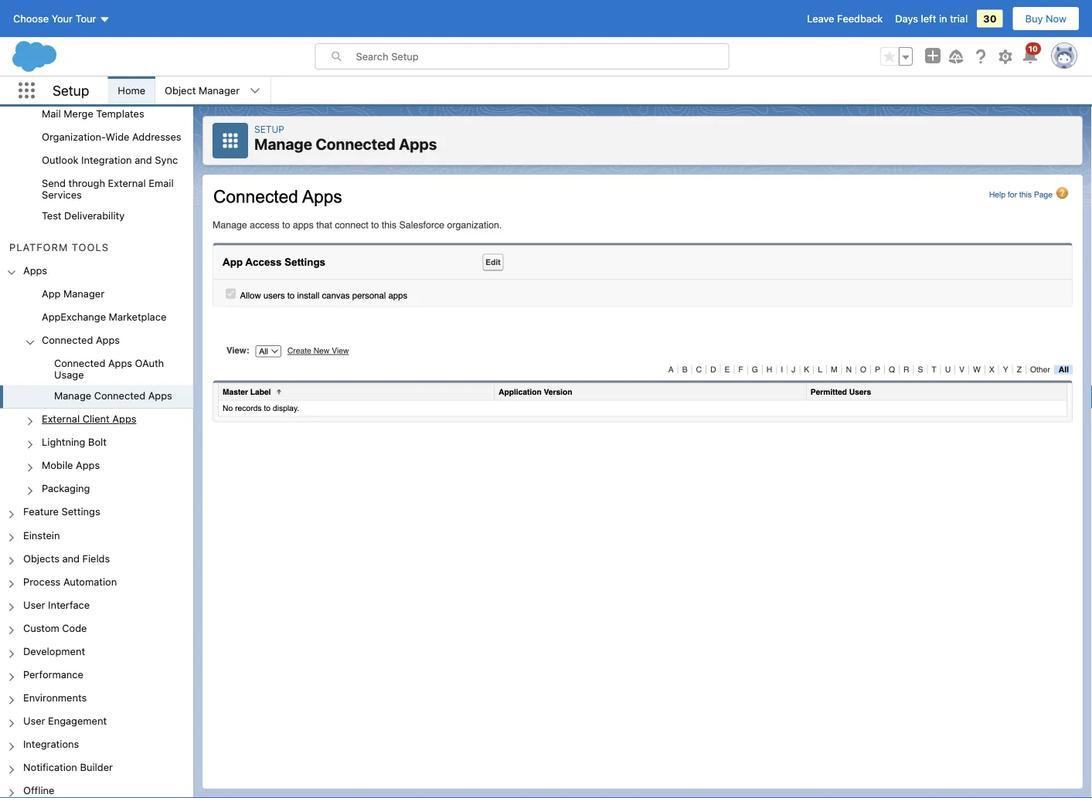Task type: vqa. For each thing, say whether or not it's contained in the screenshot.
the topmost and
yes



Task type: describe. For each thing, give the bounding box(es) containing it.
manage connected apps link
[[54, 390, 172, 404]]

connected apps oauth usage
[[54, 357, 164, 381]]

manage connected apps tree item
[[0, 385, 193, 408]]

custom
[[23, 622, 59, 634]]

automation
[[63, 576, 117, 587]]

test deliverability
[[42, 210, 125, 222]]

user engagement link
[[23, 715, 107, 729]]

feedback
[[837, 13, 883, 24]]

addresses
[[132, 131, 181, 143]]

performance
[[23, 669, 83, 680]]

einstein link
[[23, 529, 60, 543]]

left
[[921, 13, 936, 24]]

app manager
[[42, 288, 104, 299]]

connected apps oauth usage link
[[54, 357, 193, 381]]

feature settings
[[23, 506, 100, 518]]

Search Setup text field
[[356, 44, 729, 69]]

manage inside setup manage connected apps
[[254, 135, 312, 153]]

send through external email services
[[42, 178, 174, 201]]

notification
[[23, 762, 77, 773]]

setup link
[[254, 124, 284, 134]]

trial
[[950, 13, 968, 24]]

merge
[[64, 108, 93, 119]]

outlook
[[42, 154, 78, 166]]

tour
[[75, 13, 96, 24]]

leave
[[807, 13, 834, 24]]

notification builder link
[[23, 762, 113, 776]]

connected inside manage connected apps "link"
[[94, 390, 145, 401]]

fields
[[82, 553, 110, 564]]

apps tree item
[[0, 260, 193, 501]]

connected inside connected apps link
[[42, 334, 93, 346]]

development
[[23, 646, 85, 657]]

einstein
[[23, 529, 60, 541]]

manager for object manager
[[199, 85, 240, 96]]

user interface
[[23, 599, 90, 611]]

through
[[68, 178, 105, 189]]

environments link
[[23, 692, 87, 706]]

marketplace
[[109, 311, 166, 322]]

services
[[42, 189, 82, 201]]

connected apps link
[[42, 334, 120, 348]]

app
[[42, 288, 61, 299]]

outlook integration and sync
[[42, 154, 178, 166]]

platform
[[9, 241, 68, 253]]

performance link
[[23, 669, 83, 683]]

sync
[[155, 154, 178, 166]]

user for user engagement
[[23, 715, 45, 727]]

choose
[[13, 13, 49, 24]]

leave feedback link
[[807, 13, 883, 24]]

manage connected apps
[[54, 390, 172, 401]]

external inside "send through external email services"
[[108, 178, 146, 189]]

templates
[[96, 108, 144, 119]]

apps inside setup manage connected apps
[[399, 135, 437, 153]]

user engagement
[[23, 715, 107, 727]]

10 button
[[1021, 43, 1041, 66]]

and inside 'objects and fields' link
[[62, 553, 80, 564]]

wide
[[106, 131, 129, 143]]

platform tools
[[9, 241, 109, 253]]

environments
[[23, 692, 87, 704]]

integration
[[81, 154, 132, 166]]

outlook integration and sync link
[[42, 154, 178, 168]]

packaging
[[42, 483, 90, 494]]

external inside tree item
[[42, 413, 80, 425]]

send through external email services link
[[42, 178, 193, 201]]

test deliverability link
[[42, 210, 125, 224]]

your
[[52, 13, 73, 24]]

30
[[983, 13, 997, 24]]

lightning bolt link
[[42, 436, 107, 450]]

setup for setup
[[53, 82, 89, 99]]

process
[[23, 576, 61, 587]]

tools
[[72, 241, 109, 253]]

group containing app manager
[[0, 283, 193, 501]]

connected apps tree item
[[0, 329, 193, 408]]

appexchange
[[42, 311, 106, 322]]

custom code link
[[23, 622, 87, 636]]



Task type: locate. For each thing, give the bounding box(es) containing it.
1 vertical spatial external
[[42, 413, 80, 425]]

user interface link
[[23, 599, 90, 613]]

0 horizontal spatial external
[[42, 413, 80, 425]]

mobile
[[42, 460, 73, 471]]

mail
[[42, 108, 61, 119]]

manager for app manager
[[63, 288, 104, 299]]

10
[[1029, 44, 1038, 53]]

test
[[42, 210, 61, 222]]

manager inside "group"
[[63, 288, 104, 299]]

usage
[[54, 369, 84, 381]]

objects
[[23, 553, 59, 564]]

1 vertical spatial user
[[23, 715, 45, 727]]

0 vertical spatial manage
[[254, 135, 312, 153]]

apps inside external client apps link
[[112, 413, 136, 425]]

objects and fields
[[23, 553, 110, 564]]

choose your tour
[[13, 13, 96, 24]]

mail merge templates link
[[42, 108, 144, 122]]

group containing connected apps oauth usage
[[0, 353, 193, 408]]

external up lightning
[[42, 413, 80, 425]]

manage down setup "link"
[[254, 135, 312, 153]]

manager right object
[[199, 85, 240, 96]]

user for user interface
[[23, 599, 45, 611]]

external client apps
[[42, 413, 136, 425]]

0 vertical spatial user
[[23, 599, 45, 611]]

offline link
[[23, 785, 54, 798]]

choose your tour button
[[12, 6, 111, 31]]

now
[[1046, 13, 1067, 24]]

integrations link
[[23, 739, 79, 753]]

group
[[0, 0, 193, 229], [880, 47, 913, 66], [0, 283, 193, 501], [0, 353, 193, 408]]

app manager link
[[42, 288, 104, 302]]

connected apps
[[42, 334, 120, 346]]

0 vertical spatial external
[[108, 178, 146, 189]]

notification builder
[[23, 762, 113, 773]]

external down 'outlook integration and sync' link at the top of page
[[108, 178, 146, 189]]

builder
[[80, 762, 113, 773]]

in
[[939, 13, 947, 24]]

manage down usage
[[54, 390, 91, 401]]

objects and fields link
[[23, 553, 110, 567]]

manager up appexchange
[[63, 288, 104, 299]]

1 horizontal spatial setup
[[254, 124, 284, 134]]

external client apps tree item
[[0, 408, 193, 432]]

user up custom
[[23, 599, 45, 611]]

code
[[62, 622, 87, 634]]

settings
[[62, 506, 100, 518]]

1 horizontal spatial external
[[108, 178, 146, 189]]

packaging link
[[42, 483, 90, 497]]

object
[[165, 85, 196, 96]]

setup
[[53, 82, 89, 99], [254, 124, 284, 134]]

1 user from the top
[[23, 599, 45, 611]]

0 vertical spatial manager
[[199, 85, 240, 96]]

connected
[[316, 135, 396, 153], [42, 334, 93, 346], [54, 357, 105, 369], [94, 390, 145, 401]]

mail merge templates
[[42, 108, 144, 119]]

and up process automation
[[62, 553, 80, 564]]

apps link
[[23, 264, 47, 278]]

and left sync
[[135, 154, 152, 166]]

1 vertical spatial setup
[[254, 124, 284, 134]]

email
[[149, 178, 174, 189]]

setup inside setup manage connected apps
[[254, 124, 284, 134]]

home
[[118, 85, 145, 96]]

oauth
[[135, 357, 164, 369]]

feature
[[23, 506, 59, 518]]

apps inside connected apps link
[[96, 334, 120, 346]]

offline
[[23, 785, 54, 797]]

group containing mail merge templates
[[0, 0, 193, 229]]

interface
[[48, 599, 90, 611]]

1 horizontal spatial manager
[[199, 85, 240, 96]]

1 vertical spatial manager
[[63, 288, 104, 299]]

1 vertical spatial and
[[62, 553, 80, 564]]

buy now button
[[1012, 6, 1080, 31]]

days left in trial
[[895, 13, 968, 24]]

setup for setup manage connected apps
[[254, 124, 284, 134]]

setup manage connected apps
[[254, 124, 437, 153]]

external client apps link
[[42, 413, 136, 427]]

0 horizontal spatial manage
[[54, 390, 91, 401]]

1 horizontal spatial and
[[135, 154, 152, 166]]

0 vertical spatial and
[[135, 154, 152, 166]]

organization-
[[42, 131, 106, 143]]

process automation
[[23, 576, 117, 587]]

apps inside manage connected apps "link"
[[148, 390, 172, 401]]

0 horizontal spatial and
[[62, 553, 80, 564]]

and inside 'outlook integration and sync' link
[[135, 154, 152, 166]]

user up "integrations"
[[23, 715, 45, 727]]

manage inside "link"
[[54, 390, 91, 401]]

buy
[[1025, 13, 1043, 24]]

manager
[[199, 85, 240, 96], [63, 288, 104, 299]]

process automation link
[[23, 576, 117, 590]]

organization-wide addresses
[[42, 131, 181, 143]]

lightning
[[42, 436, 85, 448]]

leave feedback
[[807, 13, 883, 24]]

1 horizontal spatial manage
[[254, 135, 312, 153]]

client
[[82, 413, 110, 425]]

bolt
[[88, 436, 107, 448]]

apps inside mobile apps link
[[76, 460, 100, 471]]

0 vertical spatial setup
[[53, 82, 89, 99]]

0 horizontal spatial setup
[[53, 82, 89, 99]]

mobile apps
[[42, 460, 100, 471]]

appexchange marketplace link
[[42, 311, 166, 325]]

connected inside connected apps oauth usage
[[54, 357, 105, 369]]

object manager link
[[155, 77, 249, 104]]

connected inside setup manage connected apps
[[316, 135, 396, 153]]

external
[[108, 178, 146, 189], [42, 413, 80, 425]]

buy now
[[1025, 13, 1067, 24]]

user
[[23, 599, 45, 611], [23, 715, 45, 727]]

apps inside connected apps oauth usage
[[108, 357, 132, 369]]

0 horizontal spatial manager
[[63, 288, 104, 299]]

development link
[[23, 646, 85, 660]]

send
[[42, 178, 66, 189]]

home link
[[108, 77, 155, 104]]

object manager
[[165, 85, 240, 96]]

custom code
[[23, 622, 87, 634]]

feature settings link
[[23, 506, 100, 520]]

2 user from the top
[[23, 715, 45, 727]]

engagement
[[48, 715, 107, 727]]

1 vertical spatial manage
[[54, 390, 91, 401]]

organization-wide addresses link
[[42, 131, 181, 145]]



